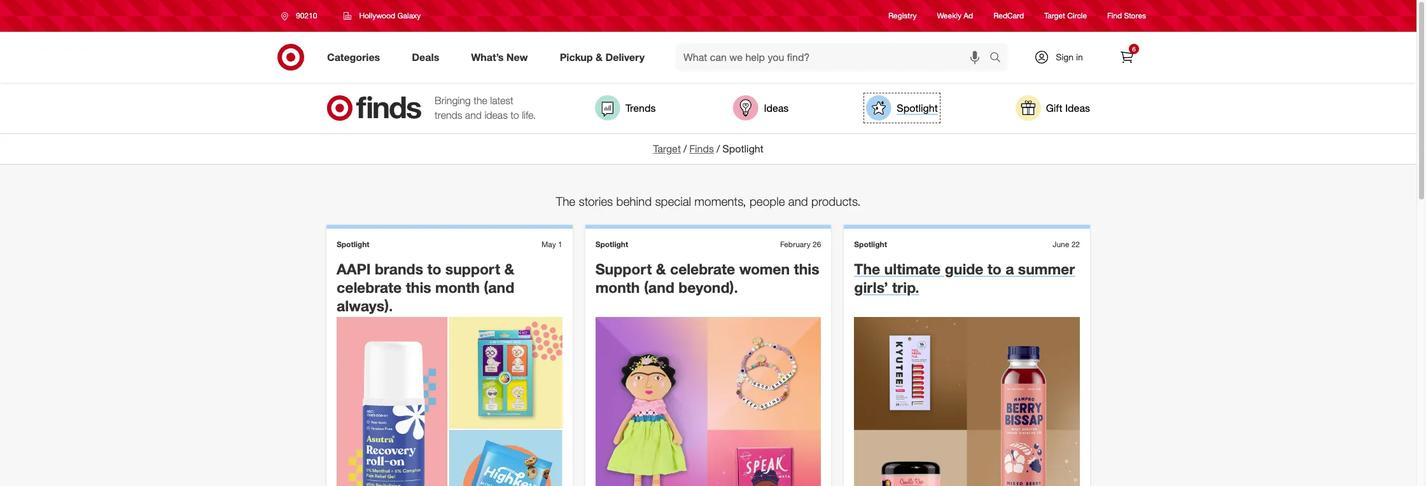 Task type: describe. For each thing, give the bounding box(es) containing it.
pickup & delivery link
[[549, 43, 661, 71]]

sign
[[1056, 52, 1074, 62]]

the for the ultimate guide  to a summer girls' trip.
[[854, 260, 880, 278]]

sign in link
[[1024, 43, 1103, 71]]

bringing
[[435, 94, 471, 107]]

this inside aapi brands to support & celebrate this month  (and always).
[[406, 279, 431, 297]]

and inside bringing the latest trends and ideas to life.
[[465, 109, 482, 122]]

target finds image
[[327, 95, 422, 121]]

& for pickup
[[596, 51, 603, 63]]

search button
[[984, 43, 1015, 74]]

1 vertical spatial and
[[788, 194, 808, 209]]

1 / from the left
[[684, 143, 687, 155]]

target circle
[[1045, 11, 1087, 21]]

support
[[445, 260, 500, 278]]

find stores
[[1108, 11, 1146, 21]]

always).
[[337, 297, 393, 315]]

What can we help you find? suggestions appear below search field
[[676, 43, 993, 71]]

weekly
[[937, 11, 962, 21]]

summer
[[1018, 260, 1075, 278]]

life.
[[522, 109, 536, 122]]

the ultimate guide  to a summer girls' trip. image
[[854, 318, 1080, 487]]

& inside aapi brands to support & celebrate this month  (and always).
[[504, 260, 514, 278]]

finds link
[[690, 143, 714, 155]]

& for support
[[656, 260, 666, 278]]

aapi brands to support & celebrate this month  (and always).
[[337, 260, 514, 315]]

weekly ad
[[937, 11, 973, 21]]

month inside aapi brands to support & celebrate this month  (and always).
[[435, 279, 480, 297]]

registry link
[[889, 10, 917, 21]]

90210
[[296, 11, 317, 20]]

moments,
[[695, 194, 746, 209]]

stories
[[579, 194, 613, 209]]

celebrate inside aapi brands to support & celebrate this month  (and always).
[[337, 279, 402, 297]]

gift ideas link
[[1016, 95, 1090, 121]]

deals link
[[401, 43, 455, 71]]

trends link
[[595, 95, 656, 121]]

6
[[1132, 45, 1136, 53]]

hollywood galaxy button
[[336, 4, 429, 27]]

may 1
[[542, 240, 562, 250]]

bringing the latest trends and ideas to life.
[[435, 94, 536, 122]]

ultimate
[[884, 260, 941, 278]]

the ultimate guide  to a summer girls' trip.
[[854, 260, 1075, 297]]

people
[[750, 194, 785, 209]]

1
[[558, 240, 562, 250]]

target / finds / spotlight
[[653, 143, 764, 155]]

girls'
[[854, 279, 888, 297]]

month inside support & celebrate women this month (and beyond).
[[596, 279, 640, 297]]

circle
[[1068, 11, 1087, 21]]

spotlight for the ultimate guide  to a summer girls' trip.
[[854, 240, 887, 250]]

special
[[655, 194, 691, 209]]

galaxy
[[397, 11, 421, 20]]

the for the stories behind special moments, people and products.
[[556, 194, 576, 209]]

february
[[780, 240, 811, 250]]

guide
[[945, 260, 984, 278]]

(and inside aapi brands to support & celebrate this month  (and always).
[[484, 279, 514, 297]]

pickup
[[560, 51, 593, 63]]

to inside aapi brands to support & celebrate this month  (and always).
[[427, 260, 441, 278]]

to inside the ultimate guide  to a summer girls' trip.
[[988, 260, 1002, 278]]

women
[[739, 260, 790, 278]]

to inside bringing the latest trends and ideas to life.
[[511, 109, 519, 122]]

(and inside support & celebrate women this month (and beyond).
[[644, 279, 675, 297]]

trends
[[435, 109, 462, 122]]



Task type: vqa. For each thing, say whether or not it's contained in the screenshot.
Weekly Ad
yes



Task type: locate. For each thing, give the bounding box(es) containing it.
june 22
[[1053, 240, 1080, 250]]

in
[[1076, 52, 1083, 62]]

products.
[[812, 194, 861, 209]]

ideas
[[764, 102, 789, 114], [1066, 102, 1090, 114]]

0 horizontal spatial celebrate
[[337, 279, 402, 297]]

0 horizontal spatial (and
[[484, 279, 514, 297]]

a
[[1006, 260, 1014, 278]]

gift
[[1046, 102, 1063, 114]]

6 link
[[1113, 43, 1141, 71]]

1 horizontal spatial to
[[511, 109, 519, 122]]

celebrate up always).
[[337, 279, 402, 297]]

spotlight for support & celebrate women this month (and beyond).
[[596, 240, 628, 250]]

ideas link
[[734, 95, 789, 121]]

support
[[596, 260, 652, 278]]

celebrate up beyond).
[[670, 260, 735, 278]]

aapi
[[337, 260, 371, 278]]

/ left finds
[[684, 143, 687, 155]]

0 horizontal spatial &
[[504, 260, 514, 278]]

2 ideas from the left
[[1066, 102, 1090, 114]]

spotlight for aapi brands to support & celebrate this month  (and always).
[[337, 240, 370, 250]]

hollywood
[[359, 11, 395, 20]]

redcard
[[994, 11, 1024, 21]]

to left life.
[[511, 109, 519, 122]]

finds
[[690, 143, 714, 155]]

26
[[813, 240, 821, 250]]

(and
[[484, 279, 514, 297], [644, 279, 675, 297]]

0 horizontal spatial month
[[435, 279, 480, 297]]

1 horizontal spatial month
[[596, 279, 640, 297]]

find stores link
[[1108, 10, 1146, 21]]

celebrate inside support & celebrate women this month (and beyond).
[[670, 260, 735, 278]]

find
[[1108, 11, 1122, 21]]

categories
[[327, 51, 380, 63]]

2 (and from the left
[[644, 279, 675, 297]]

stores
[[1124, 11, 1146, 21]]

0 vertical spatial and
[[465, 109, 482, 122]]

support & celebrate women this month (and beyond).
[[596, 260, 820, 297]]

0 horizontal spatial this
[[406, 279, 431, 297]]

the up the girls'
[[854, 260, 880, 278]]

2 horizontal spatial to
[[988, 260, 1002, 278]]

1 month from the left
[[435, 279, 480, 297]]

latest
[[490, 94, 514, 107]]

1 (and from the left
[[484, 279, 514, 297]]

0 horizontal spatial and
[[465, 109, 482, 122]]

registry
[[889, 11, 917, 21]]

target circle link
[[1045, 10, 1087, 21]]

0 horizontal spatial /
[[684, 143, 687, 155]]

this down brands
[[406, 279, 431, 297]]

support & celebrate women this month (and beyond). image
[[596, 318, 821, 487]]

& right the "support"
[[504, 260, 514, 278]]

month down the "support"
[[435, 279, 480, 297]]

2 month from the left
[[596, 279, 640, 297]]

0 horizontal spatial the
[[556, 194, 576, 209]]

1 vertical spatial target
[[653, 143, 681, 155]]

2 horizontal spatial &
[[656, 260, 666, 278]]

sign in
[[1056, 52, 1083, 62]]

june
[[1053, 240, 1070, 250]]

1 horizontal spatial this
[[794, 260, 820, 278]]

& right pickup
[[596, 51, 603, 63]]

brands
[[375, 260, 423, 278]]

to right brands
[[427, 260, 441, 278]]

month
[[435, 279, 480, 297], [596, 279, 640, 297]]

1 horizontal spatial /
[[717, 143, 720, 155]]

22
[[1072, 240, 1080, 250]]

hollywood galaxy
[[359, 11, 421, 20]]

gift ideas
[[1046, 102, 1090, 114]]

categories link
[[316, 43, 396, 71]]

0 horizontal spatial target
[[653, 143, 681, 155]]

1 vertical spatial the
[[854, 260, 880, 278]]

target left circle
[[1045, 11, 1065, 21]]

0 horizontal spatial to
[[427, 260, 441, 278]]

& right support
[[656, 260, 666, 278]]

1 horizontal spatial ideas
[[1066, 102, 1090, 114]]

behind
[[616, 194, 652, 209]]

0 vertical spatial the
[[556, 194, 576, 209]]

0 vertical spatial target
[[1045, 11, 1065, 21]]

trends
[[626, 102, 656, 114]]

may
[[542, 240, 556, 250]]

what's new
[[471, 51, 528, 63]]

new
[[507, 51, 528, 63]]

ideas
[[485, 109, 508, 122]]

(and down support
[[644, 279, 675, 297]]

delivery
[[606, 51, 645, 63]]

pickup & delivery
[[560, 51, 645, 63]]

this inside support & celebrate women this month (and beyond).
[[794, 260, 820, 278]]

1 horizontal spatial and
[[788, 194, 808, 209]]

(and down the "support"
[[484, 279, 514, 297]]

/ right the finds link
[[717, 143, 720, 155]]

1 ideas from the left
[[764, 102, 789, 114]]

this down february 26
[[794, 260, 820, 278]]

what's
[[471, 51, 504, 63]]

to left a at the right
[[988, 260, 1002, 278]]

spotlight
[[897, 102, 938, 114], [723, 143, 764, 155], [337, 240, 370, 250], [596, 240, 628, 250], [854, 240, 887, 250]]

weekly ad link
[[937, 10, 973, 21]]

&
[[596, 51, 603, 63], [504, 260, 514, 278], [656, 260, 666, 278]]

and
[[465, 109, 482, 122], [788, 194, 808, 209]]

1 horizontal spatial the
[[854, 260, 880, 278]]

target link
[[653, 143, 681, 155]]

to
[[511, 109, 519, 122], [427, 260, 441, 278], [988, 260, 1002, 278]]

deals
[[412, 51, 439, 63]]

target
[[1045, 11, 1065, 21], [653, 143, 681, 155]]

ad
[[964, 11, 973, 21]]

target for target / finds / spotlight
[[653, 143, 681, 155]]

target left the finds link
[[653, 143, 681, 155]]

trip.
[[892, 279, 920, 297]]

the stories behind special moments, people and products.
[[556, 194, 861, 209]]

& inside support & celebrate women this month (and beyond).
[[656, 260, 666, 278]]

and down the
[[465, 109, 482, 122]]

the inside the ultimate guide  to a summer girls' trip.
[[854, 260, 880, 278]]

1 horizontal spatial target
[[1045, 11, 1065, 21]]

this
[[794, 260, 820, 278], [406, 279, 431, 297]]

1 horizontal spatial &
[[596, 51, 603, 63]]

redcard link
[[994, 10, 1024, 21]]

search
[[984, 52, 1015, 65]]

90210 button
[[273, 4, 331, 27]]

celebrate
[[670, 260, 735, 278], [337, 279, 402, 297]]

target for target circle
[[1045, 11, 1065, 21]]

february 26
[[780, 240, 821, 250]]

spotlight link
[[866, 95, 938, 121]]

beyond).
[[679, 279, 738, 297]]

and right people
[[788, 194, 808, 209]]

month down support
[[596, 279, 640, 297]]

what's new link
[[460, 43, 544, 71]]

2 / from the left
[[717, 143, 720, 155]]

the
[[556, 194, 576, 209], [854, 260, 880, 278]]

1 horizontal spatial celebrate
[[670, 260, 735, 278]]

the
[[474, 94, 487, 107]]

0 horizontal spatial ideas
[[764, 102, 789, 114]]

the left stories
[[556, 194, 576, 209]]

aapi brands to support & celebrate this month 
(and always). image
[[337, 318, 562, 487]]

1 horizontal spatial (and
[[644, 279, 675, 297]]



